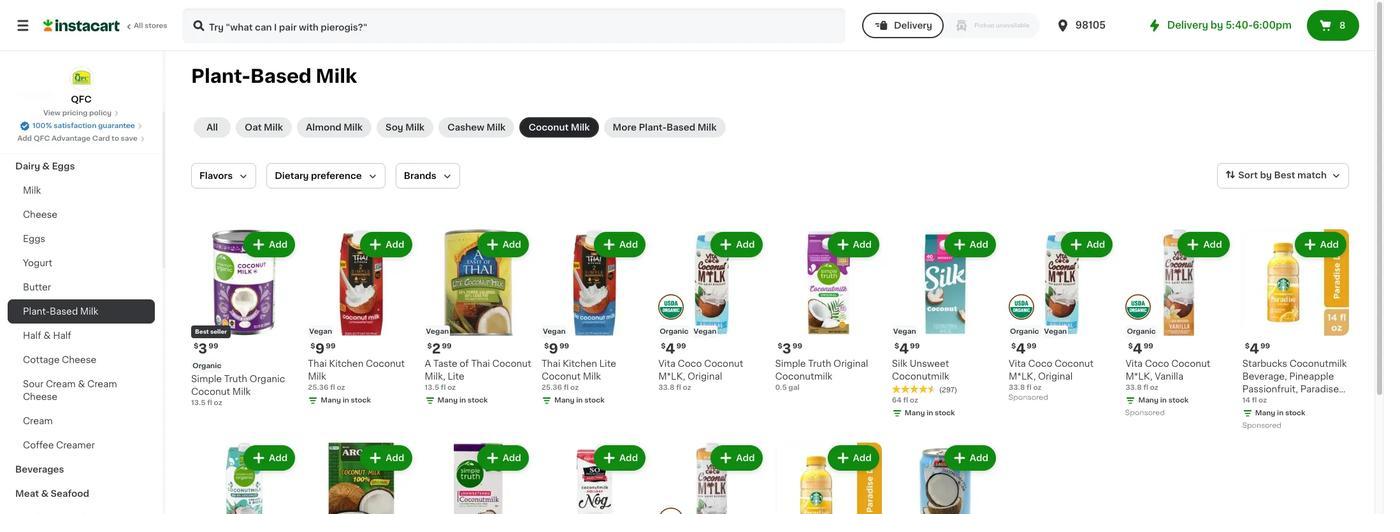 Task type: describe. For each thing, give the bounding box(es) containing it.
oat
[[245, 123, 262, 132]]

1 vita from the left
[[1009, 360, 1026, 369]]

cream link
[[8, 409, 155, 433]]

beverages link
[[8, 458, 155, 482]]

qfc logo image
[[69, 66, 93, 90]]

meat
[[15, 489, 39, 498]]

$ 9 99 for thai kitchen lite coconut milk
[[544, 342, 569, 356]]

match
[[1298, 171, 1327, 180]]

milk inside 'link'
[[80, 307, 98, 316]]

satisfaction
[[54, 122, 96, 129]]

10 $ from the left
[[1245, 343, 1250, 350]]

4 $ from the left
[[544, 343, 549, 350]]

6 $ from the left
[[895, 343, 899, 350]]

cheese inside sour cream & cream cheese
[[23, 393, 57, 402]]

best for best seller
[[195, 329, 209, 335]]

1 horizontal spatial coconutmilk
[[892, 372, 949, 381]]

brands button
[[396, 163, 460, 189]]

8 button
[[1307, 10, 1359, 41]]

many for milk,
[[438, 397, 458, 404]]

coconut inside the vita coco coconut m*lk, vanilla 33.8 fl oz
[[1172, 360, 1211, 369]]

Search field
[[184, 9, 844, 42]]

beverage,
[[1243, 372, 1287, 381]]

yogurt
[[23, 259, 52, 268]]

5 vegan from the left
[[1044, 328, 1067, 335]]

many in stock for fl
[[321, 397, 371, 404]]

half & half link
[[8, 324, 155, 348]]

sour cream & cream cheese link
[[8, 372, 155, 409]]

coffee creamer
[[23, 441, 95, 450]]

silk unsweet coconutmilk
[[892, 360, 949, 381]]

m*lk, for vita coco coconut m*lk, original item badge icon
[[658, 372, 685, 381]]

view pricing policy link
[[43, 108, 119, 119]]

4 99 from the left
[[559, 343, 569, 350]]

meat & seafood link
[[8, 482, 155, 506]]

in for fl
[[343, 397, 349, 404]]

produce
[[15, 138, 54, 147]]

7 99 from the left
[[1027, 343, 1037, 350]]

vegan for thai kitchen coconut milk
[[309, 328, 332, 335]]

dairy
[[15, 162, 40, 171]]

almond milk link
[[297, 117, 372, 138]]

beverages
[[15, 465, 64, 474]]

cheese link
[[8, 203, 155, 227]]

64 fl oz
[[892, 397, 918, 404]]

1 3 from the left
[[198, 342, 207, 356]]

100%
[[33, 122, 52, 129]]

vita coco coconut m*lk, vanilla 33.8 fl oz
[[1126, 360, 1211, 391]]

of
[[460, 360, 469, 369]]

vegan for thai kitchen lite coconut milk
[[543, 328, 566, 335]]

stock down starbucks coconutmilk beverage, pineapple passionfruit, paradise drink
[[1285, 410, 1306, 417]]

coconut milk link
[[520, 117, 599, 138]]

by for delivery
[[1211, 20, 1223, 30]]

more plant-based milk link
[[604, 117, 726, 138]]

card
[[92, 135, 110, 142]]

coconut inside thai kitchen coconut milk 25.36 fl oz
[[366, 360, 405, 369]]

2 4 from the left
[[1016, 342, 1026, 356]]

truth for coconutmilk
[[808, 360, 831, 369]]

seafood
[[51, 489, 89, 498]]

cottage cheese link
[[8, 348, 155, 372]]

best match
[[1274, 171, 1327, 180]]

eggs link
[[8, 227, 155, 251]]

instacart logo image
[[43, 18, 120, 33]]

many for 25.36
[[554, 397, 575, 404]]

cashew milk link
[[439, 117, 515, 138]]

many in stock down 64 fl oz
[[905, 410, 955, 417]]

cashew milk
[[448, 123, 506, 132]]

98105 button
[[1055, 8, 1132, 43]]

2 3 from the left
[[783, 342, 791, 356]]

produce link
[[8, 130, 155, 154]]

$ 4 99 for "sponsored badge" image corresponding to starbucks coconutmilk beverage, pineapple passionfruit, paradise drink
[[1245, 342, 1270, 356]]

fl inside thai kitchen coconut milk 25.36 fl oz
[[330, 384, 335, 391]]

0.5
[[775, 384, 787, 391]]

all stores link
[[43, 8, 168, 43]]

stores
[[145, 22, 167, 29]]

paradise
[[1301, 385, 1339, 394]]

in down silk unsweet coconutmilk
[[927, 410, 933, 417]]

sort by
[[1238, 171, 1272, 180]]

9 $ from the left
[[661, 343, 666, 350]]

qfc link
[[69, 66, 93, 106]]

stock for milk
[[585, 397, 605, 404]]

many down 64 fl oz
[[905, 410, 925, 417]]

advantage
[[52, 135, 91, 142]]

33.8 inside the vita coco coconut m*lk, vanilla 33.8 fl oz
[[1126, 384, 1142, 391]]

add inside add qfc advantage card to save link
[[17, 135, 32, 142]]

coconut inside simple truth organic coconut milk 13.5 fl oz
[[191, 388, 230, 397]]

dietary
[[275, 171, 309, 180]]

m*lk, for item badge image
[[1009, 372, 1036, 381]]

cream down cottage cheese link
[[87, 380, 117, 389]]

many for fl
[[321, 397, 341, 404]]

$ 2 99
[[427, 342, 452, 356]]

25.36 inside thai kitchen lite coconut milk 25.36 fl oz
[[542, 384, 562, 391]]

in for 33.8
[[1160, 397, 1167, 404]]

1 horizontal spatial qfc
[[71, 95, 92, 104]]

preference
[[311, 171, 362, 180]]

fl inside a taste of thai coconut milk, lite 13.5 fl oz
[[441, 384, 446, 391]]

original for vita coco coconut m*lk, original item badge icon
[[688, 372, 722, 381]]

add button inside product group
[[478, 233, 528, 256]]

policy
[[89, 110, 112, 117]]

pricing
[[62, 110, 88, 117]]

1 vita coco coconut m*lk, original 33.8 fl oz from the left
[[1009, 360, 1094, 391]]

delivery by 5:40-6:00pm link
[[1147, 18, 1292, 33]]

vegan for silk unsweet coconutmilk
[[893, 328, 916, 335]]

4 4 from the left
[[666, 342, 675, 356]]

recipes link
[[8, 82, 155, 106]]

many in stock for milk,
[[438, 397, 488, 404]]

stock down (297)
[[935, 410, 955, 417]]

4 $ 4 99 from the left
[[661, 342, 686, 356]]

recipes
[[15, 89, 53, 98]]

$ 4 99 for vita coco coconut m*lk, original's "sponsored badge" image
[[1011, 342, 1037, 356]]

cream inside 'link'
[[23, 417, 53, 426]]

1 $ 3 99 from the left
[[194, 342, 218, 356]]

original inside simple truth original coconutmilk 0.5 gal
[[834, 360, 868, 369]]

all for all stores
[[134, 22, 143, 29]]

coco inside the vita coco coconut m*lk, vanilla 33.8 fl oz
[[1145, 360, 1169, 369]]

butter link
[[8, 275, 155, 300]]

sour
[[23, 380, 44, 389]]

dairy & eggs
[[15, 162, 75, 171]]

coconutmilk inside simple truth original coconutmilk 0.5 gal
[[775, 372, 833, 381]]

many in stock for 33.8
[[1138, 397, 1189, 404]]

in for 25.36
[[576, 397, 583, 404]]

milk inside thai kitchen coconut milk 25.36 fl oz
[[308, 372, 326, 381]]

delivery for delivery
[[894, 21, 932, 30]]

plant-based milk link
[[8, 300, 155, 324]]

starbucks coconutmilk beverage, pineapple passionfruit, paradise drink
[[1243, 360, 1347, 407]]

view
[[43, 110, 61, 117]]

thanksgiving link
[[8, 106, 155, 130]]

dietary preference button
[[267, 163, 385, 189]]

unsweet
[[910, 360, 949, 369]]

delivery for delivery by 5:40-6:00pm
[[1167, 20, 1208, 30]]

64
[[892, 397, 902, 404]]

butter
[[23, 283, 51, 292]]

by for sort
[[1260, 171, 1272, 180]]

truth for coconut
[[224, 375, 247, 384]]

milk,
[[425, 372, 445, 381]]

98105
[[1076, 20, 1106, 30]]

33.8 for vita coco coconut m*lk, original item badge icon
[[658, 384, 675, 392]]

fl inside thai kitchen lite coconut milk 25.36 fl oz
[[564, 384, 569, 391]]

soy
[[386, 123, 403, 132]]

sponsored badge image for vita coco coconut m*lk, original
[[1009, 394, 1047, 402]]

coconutmilk inside starbucks coconutmilk beverage, pineapple passionfruit, paradise drink
[[1290, 360, 1347, 369]]

thanksgiving
[[15, 113, 76, 122]]

2 half from the left
[[53, 331, 71, 340]]

100% satisfaction guarantee
[[33, 122, 135, 129]]

2 $ 3 99 from the left
[[778, 342, 802, 356]]

(297)
[[939, 387, 957, 394]]

oz inside thai kitchen lite coconut milk 25.36 fl oz
[[570, 384, 579, 391]]

oat milk
[[245, 123, 283, 132]]

1 99 from the left
[[209, 343, 218, 350]]

thai kitchen lite coconut milk 25.36 fl oz
[[542, 360, 616, 391]]

cashew
[[448, 123, 484, 132]]

sponsored badge image for vita coco coconut m*lk, vanilla
[[1126, 410, 1164, 417]]

thai inside a taste of thai coconut milk, lite 13.5 fl oz
[[471, 360, 490, 369]]

pineapple
[[1289, 372, 1334, 381]]

oz inside the vita coco coconut m*lk, vanilla 33.8 fl oz
[[1150, 384, 1159, 391]]

1 organic vegan from the left
[[1010, 328, 1067, 335]]

lists link
[[8, 36, 155, 61]]

1 $ from the left
[[194, 343, 198, 350]]

lite inside thai kitchen lite coconut milk 25.36 fl oz
[[599, 360, 616, 369]]

5 4 from the left
[[1250, 342, 1259, 356]]

sour cream & cream cheese
[[23, 380, 117, 402]]

soy milk link
[[377, 117, 433, 138]]

9 for thai kitchen coconut milk
[[315, 342, 325, 356]]

simple for simple truth original coconutmilk
[[775, 360, 806, 369]]

thai for thai kitchen lite coconut milk
[[542, 360, 560, 369]]



Task type: locate. For each thing, give the bounding box(es) containing it.
99 inside $ 2 99
[[442, 343, 452, 350]]

product group containing 2
[[425, 229, 531, 409]]

13.5 inside simple truth organic coconut milk 13.5 fl oz
[[191, 400, 206, 407]]

simple inside simple truth original coconutmilk 0.5 gal
[[775, 360, 806, 369]]

1 horizontal spatial organic vegan
[[1010, 328, 1067, 335]]

thai inside thai kitchen coconut milk 25.36 fl oz
[[308, 360, 327, 369]]

25.36 inside thai kitchen coconut milk 25.36 fl oz
[[308, 384, 329, 391]]

coconutmilk up pineapple
[[1290, 360, 1347, 369]]

1 vertical spatial 13.5
[[191, 400, 206, 407]]

flavors button
[[191, 163, 256, 189]]

0 horizontal spatial 3
[[198, 342, 207, 356]]

0 horizontal spatial 13.5
[[191, 400, 206, 407]]

2 $ from the left
[[311, 343, 315, 350]]

best seller
[[195, 329, 227, 335]]

$ 9 99
[[311, 342, 336, 356], [544, 342, 569, 356]]

3 4 from the left
[[1133, 342, 1142, 356]]

1 25.36 from the left
[[308, 384, 329, 391]]

1 horizontal spatial kitchen
[[563, 360, 597, 369]]

cream up coffee
[[23, 417, 53, 426]]

6:00pm
[[1253, 20, 1292, 30]]

many in stock down a taste of thai coconut milk, lite 13.5 fl oz on the bottom of page
[[438, 397, 488, 404]]

taste
[[433, 360, 457, 369]]

coffee
[[23, 441, 54, 450]]

0 horizontal spatial original
[[688, 372, 722, 381]]

add qfc advantage card to save link
[[17, 134, 145, 144]]

in down 'vanilla' at right
[[1160, 397, 1167, 404]]

2 horizontal spatial thai
[[542, 360, 560, 369]]

1 vertical spatial plant-
[[639, 123, 667, 132]]

5 $ from the left
[[778, 343, 783, 350]]

truth inside simple truth organic coconut milk 13.5 fl oz
[[224, 375, 247, 384]]

3 33.8 from the left
[[658, 384, 675, 392]]

1 horizontal spatial lite
[[599, 360, 616, 369]]

3 down best seller
[[198, 342, 207, 356]]

0 horizontal spatial based
[[50, 307, 78, 316]]

meat & seafood
[[15, 489, 89, 498]]

in down a taste of thai coconut milk, lite 13.5 fl oz on the bottom of page
[[459, 397, 466, 404]]

& for half
[[44, 331, 51, 340]]

stock down a taste of thai coconut milk, lite 13.5 fl oz on the bottom of page
[[468, 397, 488, 404]]

2 vertical spatial plant-
[[23, 307, 50, 316]]

1 horizontal spatial thai
[[471, 360, 490, 369]]

in down thai kitchen coconut milk 25.36 fl oz
[[343, 397, 349, 404]]

$ 4 99
[[895, 342, 920, 356], [1011, 342, 1037, 356], [1128, 342, 1154, 356], [661, 342, 686, 356], [1245, 342, 1270, 356]]

cheese down sour
[[23, 393, 57, 402]]

0 horizontal spatial 9
[[315, 342, 325, 356]]

item badge image for vita coco coconut m*lk, vanilla
[[1126, 294, 1151, 320]]

save
[[121, 135, 138, 142]]

2 horizontal spatial sponsored badge image
[[1243, 422, 1281, 430]]

0 horizontal spatial by
[[1211, 20, 1223, 30]]

& right dairy
[[42, 162, 50, 171]]

0 vertical spatial qfc
[[71, 95, 92, 104]]

14
[[1243, 397, 1250, 404]]

cream down cottage cheese
[[46, 380, 76, 389]]

cream
[[46, 380, 76, 389], [87, 380, 117, 389], [23, 417, 53, 426]]

9
[[315, 342, 325, 356], [549, 342, 558, 356]]

2
[[432, 342, 441, 356]]

10 99 from the left
[[1261, 343, 1270, 350]]

original for item badge image
[[1038, 372, 1073, 381]]

4
[[899, 342, 909, 356], [1016, 342, 1026, 356], [1133, 342, 1142, 356], [666, 342, 675, 356], [1250, 342, 1259, 356]]

1 vertical spatial best
[[195, 329, 209, 335]]

1 horizontal spatial 33.8
[[1009, 384, 1025, 391]]

delivery by 5:40-6:00pm
[[1167, 20, 1292, 30]]

0 horizontal spatial organic vegan
[[660, 328, 717, 335]]

seller
[[210, 329, 227, 335]]

plant- up all 'link'
[[191, 67, 250, 85]]

add
[[17, 135, 32, 142], [269, 240, 288, 249], [386, 240, 404, 249], [503, 240, 521, 249], [619, 240, 638, 249], [736, 240, 755, 249], [853, 240, 872, 249], [970, 240, 989, 249], [1087, 240, 1105, 249], [1204, 240, 1222, 249], [1320, 240, 1339, 249], [269, 454, 288, 463], [386, 454, 404, 463], [503, 454, 521, 463], [619, 454, 638, 463], [736, 454, 755, 463], [853, 454, 872, 463], [970, 454, 989, 463]]

qfc up view pricing policy link
[[71, 95, 92, 104]]

creamer
[[56, 441, 95, 450]]

2 33.8 from the left
[[1126, 384, 1142, 391]]

milk inside thai kitchen lite coconut milk 25.36 fl oz
[[583, 372, 601, 381]]

1 horizontal spatial best
[[1274, 171, 1295, 180]]

0 horizontal spatial 33.8
[[658, 384, 675, 392]]

1 horizontal spatial 3
[[783, 342, 791, 356]]

plant-based milk up oat milk
[[191, 67, 357, 85]]

1 horizontal spatial 25.36
[[542, 384, 562, 391]]

0 vertical spatial cheese
[[23, 210, 57, 219]]

4 vegan from the left
[[893, 328, 916, 335]]

1 vertical spatial simple
[[191, 375, 222, 384]]

0 horizontal spatial coco
[[678, 360, 702, 369]]

best inside best match sort by field
[[1274, 171, 1295, 180]]

all for all
[[206, 123, 218, 132]]

almond
[[306, 123, 341, 132]]

based inside 'link'
[[50, 307, 78, 316]]

service type group
[[862, 13, 1040, 38]]

gal
[[789, 384, 800, 391]]

2 vita coco coconut m*lk, original 33.8 fl oz from the left
[[658, 360, 743, 392]]

all left the "stores"
[[134, 22, 143, 29]]

8 99 from the left
[[1144, 343, 1154, 350]]

0 vertical spatial sponsored badge image
[[1009, 394, 1047, 402]]

delivery inside button
[[894, 21, 932, 30]]

1 horizontal spatial half
[[53, 331, 71, 340]]

0 horizontal spatial m*lk,
[[658, 372, 685, 381]]

2 $ 4 99 from the left
[[1011, 342, 1037, 356]]

$ 9 99 up thai kitchen coconut milk 25.36 fl oz
[[311, 342, 336, 356]]

sponsored badge image for starbucks coconutmilk beverage, pineapple passionfruit, paradise drink
[[1243, 422, 1281, 430]]

item badge image
[[1009, 294, 1034, 320]]

33.8
[[1009, 384, 1025, 391], [1126, 384, 1142, 391], [658, 384, 675, 392]]

33.8 for item badge image
[[1009, 384, 1025, 391]]

9 up thai kitchen coconut milk 25.36 fl oz
[[315, 342, 325, 356]]

2 $ 9 99 from the left
[[544, 342, 569, 356]]

kitchen for milk
[[329, 360, 364, 369]]

5 99 from the left
[[793, 343, 802, 350]]

$
[[194, 343, 198, 350], [311, 343, 315, 350], [427, 343, 432, 350], [544, 343, 549, 350], [778, 343, 783, 350], [895, 343, 899, 350], [1011, 343, 1016, 350], [1128, 343, 1133, 350], [661, 343, 666, 350], [1245, 343, 1250, 350]]

fl inside the vita coco coconut m*lk, vanilla 33.8 fl oz
[[1144, 384, 1148, 391]]

m*lk, inside the vita coco coconut m*lk, vanilla 33.8 fl oz
[[1126, 372, 1153, 381]]

0 horizontal spatial lite
[[448, 372, 464, 381]]

almond milk
[[306, 123, 363, 132]]

& right meat
[[41, 489, 49, 498]]

vegan inside product group
[[426, 328, 449, 335]]

best left seller
[[195, 329, 209, 335]]

coconut inside a taste of thai coconut milk, lite 13.5 fl oz
[[492, 360, 531, 369]]

25.36
[[308, 384, 329, 391], [542, 384, 562, 391]]

1 horizontal spatial $ 9 99
[[544, 342, 569, 356]]

2 horizontal spatial m*lk,
[[1126, 372, 1153, 381]]

add button
[[245, 233, 294, 256], [362, 233, 411, 256], [478, 233, 528, 256], [595, 233, 644, 256], [712, 233, 761, 256], [829, 233, 878, 256], [946, 233, 995, 256], [1063, 233, 1112, 256], [1179, 233, 1229, 256], [1296, 233, 1345, 256], [245, 447, 294, 470], [362, 447, 411, 470], [478, 447, 528, 470], [595, 447, 644, 470], [712, 447, 761, 470], [829, 447, 878, 470], [946, 447, 995, 470]]

organic
[[1010, 328, 1039, 335], [1127, 328, 1156, 335], [660, 328, 689, 335], [192, 363, 221, 370], [250, 375, 285, 384]]

3 $ 4 99 from the left
[[1128, 342, 1154, 356]]

to
[[112, 135, 119, 142]]

2 horizontal spatial coconutmilk
[[1290, 360, 1347, 369]]

cheese down half & half link
[[62, 356, 96, 365]]

3 $ from the left
[[427, 343, 432, 350]]

0 horizontal spatial sponsored badge image
[[1009, 394, 1047, 402]]

stock down thai kitchen lite coconut milk 25.36 fl oz
[[585, 397, 605, 404]]

5 $ 4 99 from the left
[[1245, 342, 1270, 356]]

2 vita from the left
[[1126, 360, 1143, 369]]

cheese inside cheese link
[[23, 210, 57, 219]]

0 vertical spatial eggs
[[52, 162, 75, 171]]

0 vertical spatial plant-
[[191, 67, 250, 85]]

1 vertical spatial by
[[1260, 171, 1272, 180]]

2 horizontal spatial original
[[1038, 372, 1073, 381]]

delivery button
[[862, 13, 944, 38]]

plant- inside 'link'
[[23, 307, 50, 316]]

original
[[834, 360, 868, 369], [1038, 372, 1073, 381], [688, 372, 722, 381]]

2 vertical spatial based
[[50, 307, 78, 316]]

milk inside simple truth organic coconut milk 13.5 fl oz
[[232, 388, 251, 397]]

3 99 from the left
[[442, 343, 452, 350]]

many for 33.8
[[1138, 397, 1159, 404]]

thai inside thai kitchen lite coconut milk 25.36 fl oz
[[542, 360, 560, 369]]

half up cottage cheese
[[53, 331, 71, 340]]

0 horizontal spatial vita
[[658, 360, 676, 369]]

qfc down "100%"
[[34, 135, 50, 142]]

thai
[[308, 360, 327, 369], [471, 360, 490, 369], [542, 360, 560, 369]]

3 up 0.5
[[783, 342, 791, 356]]

dietary preference
[[275, 171, 362, 180]]

0 vertical spatial lite
[[599, 360, 616, 369]]

2 vegan from the left
[[426, 328, 449, 335]]

$ 4 99 for "sponsored badge" image for vita coco coconut m*lk, vanilla
[[1128, 342, 1154, 356]]

vita coco coconut m*lk, original 33.8 fl oz
[[1009, 360, 1094, 391], [658, 360, 743, 392]]

cheese
[[23, 210, 57, 219], [62, 356, 96, 365], [23, 393, 57, 402]]

0 horizontal spatial kitchen
[[329, 360, 364, 369]]

$ 3 99
[[194, 342, 218, 356], [778, 342, 802, 356]]

item badge image for vita coco coconut m*lk, original
[[658, 294, 684, 320]]

eggs down "advantage"
[[52, 162, 75, 171]]

based up oat milk
[[250, 67, 312, 85]]

1 m*lk, from the left
[[1009, 372, 1036, 381]]

None search field
[[182, 8, 846, 43]]

0 horizontal spatial half
[[23, 331, 41, 340]]

$ 9 99 for thai kitchen coconut milk
[[311, 342, 336, 356]]

0 horizontal spatial simple
[[191, 375, 222, 384]]

0 horizontal spatial 25.36
[[308, 384, 329, 391]]

1 vertical spatial based
[[667, 123, 695, 132]]

8 $ from the left
[[1128, 343, 1133, 350]]

Best match Sort by field
[[1217, 163, 1349, 189]]

oz inside a taste of thai coconut milk, lite 13.5 fl oz
[[447, 384, 456, 391]]

5:40-
[[1226, 20, 1253, 30]]

coconutmilk down unsweet
[[892, 372, 949, 381]]

0 horizontal spatial eggs
[[23, 235, 45, 243]]

1 vertical spatial all
[[206, 123, 218, 132]]

1 horizontal spatial original
[[834, 360, 868, 369]]

1 horizontal spatial m*lk,
[[1009, 372, 1036, 381]]

based up the half & half at the left bottom of the page
[[50, 307, 78, 316]]

a
[[425, 360, 431, 369]]

0 horizontal spatial $ 3 99
[[194, 342, 218, 356]]

& down cottage cheese link
[[78, 380, 85, 389]]

yogurt link
[[8, 251, 155, 275]]

simple truth original coconutmilk 0.5 gal
[[775, 360, 868, 391]]

1 half from the left
[[23, 331, 41, 340]]

2 organic vegan from the left
[[660, 328, 717, 335]]

many down thai kitchen lite coconut milk 25.36 fl oz
[[554, 397, 575, 404]]

1 horizontal spatial truth
[[808, 360, 831, 369]]

a taste of thai coconut milk, lite 13.5 fl oz
[[425, 360, 531, 391]]

item badge image
[[1126, 294, 1151, 320], [658, 294, 684, 320], [658, 508, 684, 514]]

oz inside thai kitchen coconut milk 25.36 fl oz
[[337, 384, 345, 391]]

many in stock down 'vanilla' at right
[[1138, 397, 1189, 404]]

coconut milk
[[529, 123, 590, 132]]

1 horizontal spatial plant-based milk
[[191, 67, 357, 85]]

1 horizontal spatial $ 3 99
[[778, 342, 802, 356]]

many in stock down passionfruit,
[[1255, 410, 1306, 417]]

0 vertical spatial best
[[1274, 171, 1295, 180]]

1 horizontal spatial eggs
[[52, 162, 75, 171]]

many in stock
[[321, 397, 371, 404], [438, 397, 488, 404], [554, 397, 605, 404], [1138, 397, 1189, 404], [905, 410, 955, 417], [1255, 410, 1306, 417]]

plant- down the butter on the left of page
[[23, 307, 50, 316]]

in down passionfruit,
[[1277, 410, 1284, 417]]

plant-based milk up the half & half at the left bottom of the page
[[23, 307, 98, 316]]

$ inside $ 2 99
[[427, 343, 432, 350]]

8
[[1340, 21, 1346, 30]]

3 vita from the left
[[658, 360, 676, 369]]

many in stock inside product group
[[438, 397, 488, 404]]

2 kitchen from the left
[[563, 360, 597, 369]]

thai for thai kitchen coconut milk
[[308, 360, 327, 369]]

half up cottage
[[23, 331, 41, 340]]

fl
[[330, 384, 335, 391], [441, 384, 446, 391], [564, 384, 569, 391], [1027, 384, 1032, 391], [1144, 384, 1148, 391], [676, 384, 681, 392], [903, 397, 908, 404], [1252, 397, 1257, 404], [207, 400, 212, 407]]

half
[[23, 331, 41, 340], [53, 331, 71, 340]]

in for milk,
[[459, 397, 466, 404]]

add inside add button
[[503, 240, 521, 249]]

& up cottage
[[44, 331, 51, 340]]

2 vertical spatial cheese
[[23, 393, 57, 402]]

kitchen inside thai kitchen lite coconut milk 25.36 fl oz
[[563, 360, 597, 369]]

1 vertical spatial truth
[[224, 375, 247, 384]]

many in stock down thai kitchen lite coconut milk 25.36 fl oz
[[554, 397, 605, 404]]

1 coco from the left
[[1028, 360, 1053, 369]]

1 9 from the left
[[315, 342, 325, 356]]

coconutmilk up the gal
[[775, 372, 833, 381]]

1 thai from the left
[[308, 360, 327, 369]]

1 horizontal spatial sponsored badge image
[[1126, 410, 1164, 417]]

qfc
[[71, 95, 92, 104], [34, 135, 50, 142]]

vegan for a taste of thai coconut milk, lite
[[426, 328, 449, 335]]

coco for item badge image
[[1028, 360, 1053, 369]]

0 horizontal spatial $ 9 99
[[311, 342, 336, 356]]

simple inside simple truth organic coconut milk 13.5 fl oz
[[191, 375, 222, 384]]

2 thai from the left
[[471, 360, 490, 369]]

& for eggs
[[42, 162, 50, 171]]

& for seafood
[[41, 489, 49, 498]]

kitchen inside thai kitchen coconut milk 25.36 fl oz
[[329, 360, 364, 369]]

9 up thai kitchen lite coconut milk 25.36 fl oz
[[549, 342, 558, 356]]

3 coco from the left
[[678, 360, 702, 369]]

all inside 'link'
[[206, 123, 218, 132]]

stock down thai kitchen coconut milk 25.36 fl oz
[[351, 397, 371, 404]]

based
[[250, 67, 312, 85], [667, 123, 695, 132], [50, 307, 78, 316]]

all left oat
[[206, 123, 218, 132]]

stock for vanilla
[[1169, 397, 1189, 404]]

2 horizontal spatial 33.8
[[1126, 384, 1142, 391]]

$ 3 99 up the gal
[[778, 342, 802, 356]]

0 vertical spatial 13.5
[[425, 384, 439, 391]]

cheese up eggs link
[[23, 210, 57, 219]]

coffee creamer link
[[8, 433, 155, 458]]

1 $ 9 99 from the left
[[311, 342, 336, 356]]

in inside product group
[[459, 397, 466, 404]]

1 horizontal spatial coco
[[1028, 360, 1053, 369]]

0 horizontal spatial plant-
[[23, 307, 50, 316]]

oz inside simple truth organic coconut milk 13.5 fl oz
[[214, 400, 222, 407]]

stock
[[351, 397, 371, 404], [468, 397, 488, 404], [585, 397, 605, 404], [1169, 397, 1189, 404], [935, 410, 955, 417], [1285, 410, 1306, 417]]

1 horizontal spatial based
[[250, 67, 312, 85]]

1 horizontal spatial by
[[1260, 171, 1272, 180]]

eggs
[[52, 162, 75, 171], [23, 235, 45, 243]]

fl inside simple truth organic coconut milk 13.5 fl oz
[[207, 400, 212, 407]]

1 vertical spatial plant-based milk
[[23, 307, 98, 316]]

simple truth organic coconut milk 13.5 fl oz
[[191, 375, 285, 407]]

2 horizontal spatial coco
[[1145, 360, 1169, 369]]

by right the sort at the right
[[1260, 171, 1272, 180]]

1 horizontal spatial vita coco coconut m*lk, original 33.8 fl oz
[[1009, 360, 1094, 391]]

milk link
[[8, 178, 155, 203]]

many down thai kitchen coconut milk 25.36 fl oz
[[321, 397, 341, 404]]

3 vegan from the left
[[543, 328, 566, 335]]

1 vegan from the left
[[309, 328, 332, 335]]

0 vertical spatial plant-based milk
[[191, 67, 357, 85]]

stock for 25.36
[[351, 397, 371, 404]]

6 99 from the left
[[910, 343, 920, 350]]

vita inside the vita coco coconut m*lk, vanilla 33.8 fl oz
[[1126, 360, 1143, 369]]

13.5 inside a taste of thai coconut milk, lite 13.5 fl oz
[[425, 384, 439, 391]]

0 vertical spatial based
[[250, 67, 312, 85]]

all stores
[[134, 22, 167, 29]]

0 horizontal spatial delivery
[[894, 21, 932, 30]]

0 horizontal spatial vita coco coconut m*lk, original 33.8 fl oz
[[658, 360, 743, 392]]

1 horizontal spatial 13.5
[[425, 384, 439, 391]]

based right more
[[667, 123, 695, 132]]

2 horizontal spatial vita
[[1126, 360, 1143, 369]]

1 vertical spatial eggs
[[23, 235, 45, 243]]

2 vertical spatial sponsored badge image
[[1243, 422, 1281, 430]]

best for best match
[[1274, 171, 1295, 180]]

1 horizontal spatial all
[[206, 123, 218, 132]]

1 horizontal spatial plant-
[[191, 67, 250, 85]]

product group
[[191, 229, 298, 409], [308, 229, 415, 409], [425, 229, 531, 409], [542, 229, 648, 409], [658, 229, 765, 393], [775, 229, 882, 393], [892, 229, 999, 421], [1009, 229, 1116, 405], [1126, 229, 1232, 420], [1243, 229, 1349, 433], [191, 443, 298, 514], [308, 443, 415, 514], [425, 443, 531, 514], [542, 443, 648, 514], [658, 443, 765, 514], [775, 443, 882, 514], [892, 443, 999, 514]]

1 horizontal spatial delivery
[[1167, 20, 1208, 30]]

$ 9 99 up thai kitchen lite coconut milk 25.36 fl oz
[[544, 342, 569, 356]]

organic inside simple truth organic coconut milk 13.5 fl oz
[[250, 375, 285, 384]]

truth
[[808, 360, 831, 369], [224, 375, 247, 384]]

1 horizontal spatial simple
[[775, 360, 806, 369]]

cheese inside cottage cheese link
[[62, 356, 96, 365]]

all link
[[194, 117, 231, 138]]

1 $ 4 99 from the left
[[895, 342, 920, 356]]

1 4 from the left
[[899, 342, 909, 356]]

$ 3 99 down best seller
[[194, 342, 218, 356]]

stock for coconut
[[468, 397, 488, 404]]

2 99 from the left
[[326, 343, 336, 350]]

9 for thai kitchen lite coconut milk
[[549, 342, 558, 356]]

6 vegan from the left
[[694, 328, 717, 335]]

by left 5:40-
[[1211, 20, 1223, 30]]

2 coco from the left
[[1145, 360, 1169, 369]]

silk
[[892, 360, 908, 369]]

0 vertical spatial by
[[1211, 20, 1223, 30]]

2 horizontal spatial plant-
[[639, 123, 667, 132]]

1 kitchen from the left
[[329, 360, 364, 369]]

coco for vita coco coconut m*lk, original item badge icon
[[678, 360, 702, 369]]

simple for simple truth organic coconut milk
[[191, 375, 222, 384]]

& inside sour cream & cream cheese
[[78, 380, 85, 389]]

eggs up yogurt
[[23, 235, 45, 243]]

add qfc advantage card to save
[[17, 135, 138, 142]]

lists
[[36, 44, 58, 53]]

coco
[[1028, 360, 1053, 369], [1145, 360, 1169, 369], [678, 360, 702, 369]]

0 horizontal spatial best
[[195, 329, 209, 335]]

3 thai from the left
[[542, 360, 560, 369]]

0 vertical spatial truth
[[808, 360, 831, 369]]

1 33.8 from the left
[[1009, 384, 1025, 391]]

best left match
[[1274, 171, 1295, 180]]

2 horizontal spatial based
[[667, 123, 695, 132]]

by inside delivery by 5:40-6:00pm link
[[1211, 20, 1223, 30]]

cottage
[[23, 356, 60, 365]]

simple up the gal
[[775, 360, 806, 369]]

2 25.36 from the left
[[542, 384, 562, 391]]

9 99 from the left
[[676, 343, 686, 350]]

truth inside simple truth original coconutmilk 0.5 gal
[[808, 360, 831, 369]]

0 horizontal spatial thai
[[308, 360, 327, 369]]

1 vertical spatial lite
[[448, 372, 464, 381]]

simple down best seller
[[191, 375, 222, 384]]

flavors
[[199, 171, 233, 180]]

starbucks
[[1243, 360, 1288, 369]]

stock down 'vanilla' at right
[[1169, 397, 1189, 404]]

0 vertical spatial simple
[[775, 360, 806, 369]]

lite inside a taste of thai coconut milk, lite 13.5 fl oz
[[448, 372, 464, 381]]

stock inside product group
[[468, 397, 488, 404]]

1 vertical spatial qfc
[[34, 135, 50, 142]]

many down drink at bottom right
[[1255, 410, 1276, 417]]

1 horizontal spatial vita
[[1009, 360, 1026, 369]]

in down thai kitchen lite coconut milk 25.36 fl oz
[[576, 397, 583, 404]]

0 vertical spatial all
[[134, 22, 143, 29]]

plant-based milk inside plant-based milk 'link'
[[23, 307, 98, 316]]

0 horizontal spatial all
[[134, 22, 143, 29]]

1 vertical spatial sponsored badge image
[[1126, 410, 1164, 417]]

drink
[[1243, 398, 1266, 407]]

1 horizontal spatial 9
[[549, 342, 558, 356]]

0 horizontal spatial plant-based milk
[[23, 307, 98, 316]]

many down milk,
[[438, 397, 458, 404]]

2 m*lk, from the left
[[1126, 372, 1153, 381]]

7 $ from the left
[[1011, 343, 1016, 350]]

many in stock down thai kitchen coconut milk 25.36 fl oz
[[321, 397, 371, 404]]

coconut inside thai kitchen lite coconut milk 25.36 fl oz
[[542, 372, 581, 381]]

kitchen
[[329, 360, 364, 369], [563, 360, 597, 369]]

plant- right more
[[639, 123, 667, 132]]

0 horizontal spatial qfc
[[34, 135, 50, 142]]

kitchen for coconut
[[563, 360, 597, 369]]

cottage cheese
[[23, 356, 96, 365]]

3
[[198, 342, 207, 356], [783, 342, 791, 356]]

many in stock for 25.36
[[554, 397, 605, 404]]

1 vertical spatial cheese
[[62, 356, 96, 365]]

3 m*lk, from the left
[[658, 372, 685, 381]]

all
[[134, 22, 143, 29], [206, 123, 218, 132]]

by inside best match sort by field
[[1260, 171, 1272, 180]]

100% satisfaction guarantee button
[[20, 119, 143, 131]]

vita
[[1009, 360, 1026, 369], [1126, 360, 1143, 369], [658, 360, 676, 369]]

2 9 from the left
[[549, 342, 558, 356]]

many down 'vanilla' at right
[[1138, 397, 1159, 404]]

sponsored badge image
[[1009, 394, 1047, 402], [1126, 410, 1164, 417], [1243, 422, 1281, 430]]



Task type: vqa. For each thing, say whether or not it's contained in the screenshot.
'oats' within the Post Honey Bunches of Oats Honey Roasted Breakfast Cereal
no



